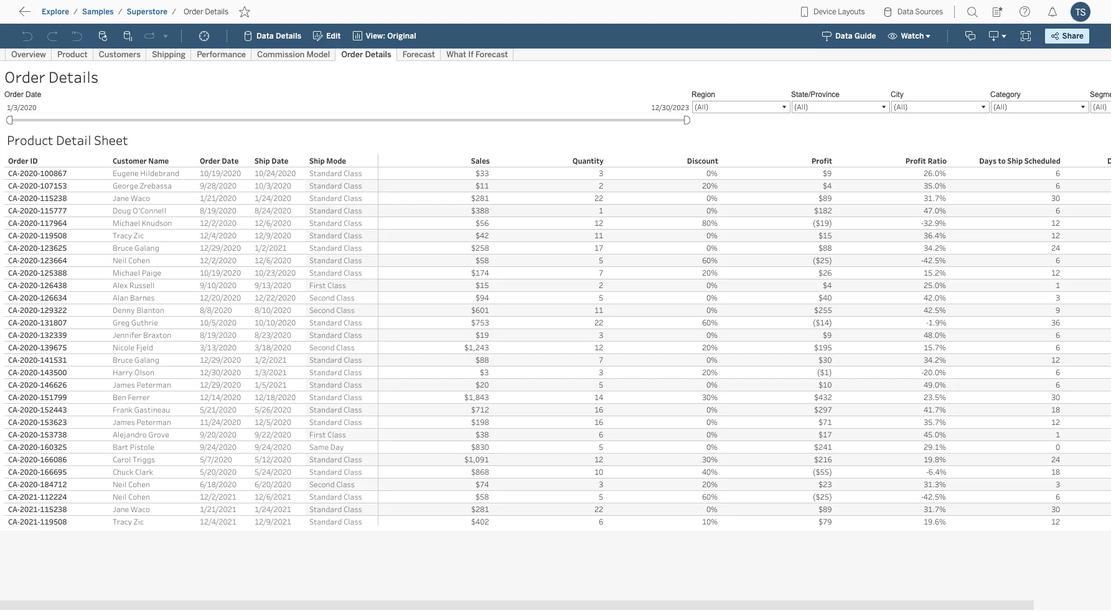 Task type: describe. For each thing, give the bounding box(es) containing it.
explore link
[[41, 7, 70, 17]]

order
[[184, 7, 203, 16]]

samples link
[[82, 7, 114, 17]]

3 / from the left
[[172, 7, 176, 16]]

to
[[56, 9, 66, 21]]

skip to content
[[32, 9, 107, 21]]



Task type: vqa. For each thing, say whether or not it's contained in the screenshot.
EXPLORE / SAMPLES / SUPERSTORE /
yes



Task type: locate. For each thing, give the bounding box(es) containing it.
content
[[68, 9, 107, 21]]

1 horizontal spatial /
[[118, 7, 122, 16]]

2 horizontal spatial /
[[172, 7, 176, 16]]

explore / samples / superstore /
[[42, 7, 176, 16]]

samples
[[82, 7, 114, 16]]

/ left order
[[172, 7, 176, 16]]

order details element
[[180, 7, 232, 16]]

2 / from the left
[[118, 7, 122, 16]]

/ right samples link
[[118, 7, 122, 16]]

/ right to on the left top of page
[[74, 7, 78, 16]]

details
[[205, 7, 228, 16]]

skip
[[32, 9, 53, 21]]

explore
[[42, 7, 69, 16]]

superstore
[[127, 7, 168, 16]]

/
[[74, 7, 78, 16], [118, 7, 122, 16], [172, 7, 176, 16]]

1 / from the left
[[74, 7, 78, 16]]

order details
[[184, 7, 228, 16]]

skip to content link
[[30, 7, 127, 24]]

0 horizontal spatial /
[[74, 7, 78, 16]]

superstore link
[[126, 7, 168, 17]]



